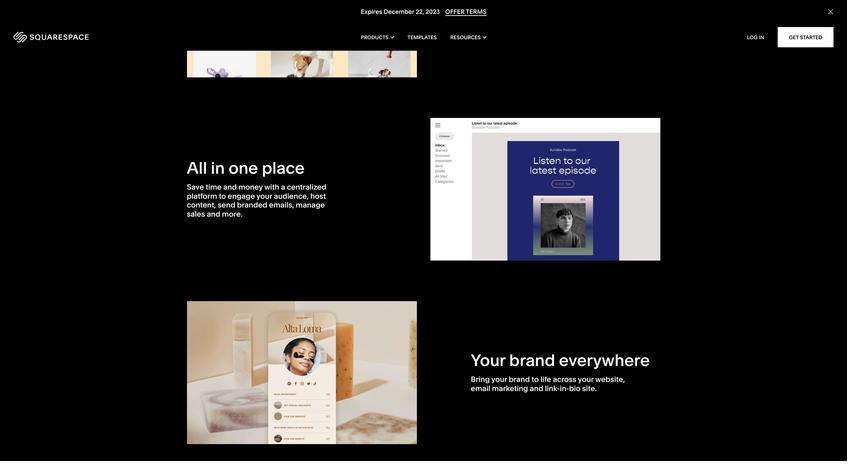 Task type: vqa. For each thing, say whether or not it's contained in the screenshot.
top "in"
yes



Task type: describe. For each thing, give the bounding box(es) containing it.
in-
[[560, 384, 570, 393]]

example link-in-bio site image
[[187, 302, 417, 445]]

resources
[[451, 34, 481, 40]]

streams
[[546, 4, 575, 13]]

across
[[553, 375, 577, 384]]

december
[[384, 8, 414, 16]]

offer terms
[[445, 8, 487, 16]]

turn on new revenue streams with ease thanks to built-in ecommerce tools, from gated content to merch, memberships to appointments.
[[471, 4, 641, 31]]

host
[[311, 192, 326, 201]]

thanks
[[612, 4, 636, 13]]

appointments.
[[566, 22, 618, 31]]

started
[[801, 34, 823, 40]]

time
[[206, 183, 222, 192]]

get started
[[789, 34, 823, 40]]

get
[[789, 34, 799, 40]]

1 horizontal spatial your
[[492, 375, 507, 384]]

in
[[759, 34, 765, 40]]

everywhere
[[559, 351, 650, 371]]

expires december 22, 2023
[[361, 8, 440, 16]]

on
[[488, 4, 498, 13]]

website,
[[596, 375, 625, 384]]

products button
[[361, 24, 394, 51]]

example website of a podcast image
[[431, 118, 661, 261]]

resources button
[[451, 24, 487, 51]]

terms
[[466, 8, 487, 16]]

brand inside bring your brand to life across your website, email marketing and link-in-bio site.
[[509, 375, 530, 384]]

in inside turn on new revenue streams with ease thanks to built-in ecommerce tools, from gated content to merch, memberships to appointments.
[[499, 13, 505, 22]]

to up resources
[[471, 22, 478, 31]]

save
[[187, 183, 204, 192]]

offer terms link
[[445, 8, 487, 16]]

from
[[573, 13, 589, 22]]

to left 'built-' in the top right of the page
[[471, 13, 478, 22]]

new
[[499, 4, 514, 13]]

and inside bring your brand to life across your website, email marketing and link-in-bio site.
[[530, 384, 544, 393]]

branded
[[237, 201, 267, 210]]

squarespace logo link
[[14, 32, 178, 43]]

send
[[218, 201, 235, 210]]

content,
[[187, 201, 216, 210]]

to down streams at right
[[557, 22, 565, 31]]

ecommerce
[[507, 13, 550, 22]]

marketing
[[492, 384, 528, 393]]

your
[[471, 351, 506, 371]]

0 horizontal spatial and
[[207, 210, 220, 219]]

built-
[[480, 13, 499, 22]]

example website selling pet supplies image
[[187, 0, 417, 78]]

all
[[187, 158, 207, 178]]

place
[[262, 158, 305, 178]]



Task type: locate. For each thing, give the bounding box(es) containing it.
0 vertical spatial and
[[223, 183, 237, 192]]

brand left life
[[509, 375, 530, 384]]

with left a
[[264, 183, 279, 192]]

offer
[[445, 8, 465, 16]]

your right across
[[578, 375, 594, 384]]

one
[[229, 158, 258, 178]]

your right bring
[[492, 375, 507, 384]]

in right on
[[499, 13, 505, 22]]

turn
[[471, 4, 487, 13]]

link-
[[545, 384, 560, 393]]

merch,
[[480, 22, 505, 31]]

2 horizontal spatial and
[[530, 384, 544, 393]]

money
[[239, 183, 263, 192]]

22,
[[416, 8, 424, 16]]

to inside bring your brand to life across your website, email marketing and link-in-bio site.
[[532, 375, 539, 384]]

more.
[[222, 210, 243, 219]]

to left engage
[[219, 192, 226, 201]]

your
[[257, 192, 272, 201], [492, 375, 507, 384], [578, 375, 594, 384]]

with
[[577, 4, 592, 13], [264, 183, 279, 192]]

manage
[[296, 201, 325, 210]]

and right time
[[223, 183, 237, 192]]

gated
[[591, 13, 612, 22]]

0 vertical spatial in
[[499, 13, 505, 22]]

1 horizontal spatial in
[[499, 13, 505, 22]]

emails,
[[269, 201, 294, 210]]

2 vertical spatial and
[[530, 384, 544, 393]]

in
[[499, 13, 505, 22], [211, 158, 225, 178]]

sales
[[187, 210, 205, 219]]

your left a
[[257, 192, 272, 201]]

0 horizontal spatial with
[[264, 183, 279, 192]]

0 vertical spatial with
[[577, 4, 592, 13]]

save time and money with a centralized platform to engage your audience, host content, send branded emails, manage sales and more.
[[187, 183, 327, 219]]

products
[[361, 34, 389, 40]]

templates
[[408, 34, 437, 40]]

memberships
[[507, 22, 556, 31]]

to
[[471, 13, 478, 22], [471, 22, 478, 31], [557, 22, 565, 31], [219, 192, 226, 201], [532, 375, 539, 384]]

content
[[614, 13, 641, 22]]

engage
[[228, 192, 255, 201]]

0 horizontal spatial your
[[257, 192, 272, 201]]

platform
[[187, 192, 217, 201]]

1 horizontal spatial and
[[223, 183, 237, 192]]

log             in
[[747, 34, 765, 40]]

0 horizontal spatial in
[[211, 158, 225, 178]]

with inside save time and money with a centralized platform to engage your audience, host content, send branded emails, manage sales and more.
[[264, 183, 279, 192]]

log
[[747, 34, 758, 40]]

with inside turn on new revenue streams with ease thanks to built-in ecommerce tools, from gated content to merch, memberships to appointments.
[[577, 4, 592, 13]]

2 horizontal spatial your
[[578, 375, 594, 384]]

with left ease
[[577, 4, 592, 13]]

bio
[[570, 384, 581, 393]]

1 vertical spatial and
[[207, 210, 220, 219]]

2023
[[426, 8, 440, 16]]

brand
[[510, 351, 556, 371], [509, 375, 530, 384]]

expires
[[361, 8, 382, 16]]

ease
[[593, 4, 610, 13]]

life
[[541, 375, 552, 384]]

squarespace logo image
[[14, 32, 89, 43]]

all in one place
[[187, 158, 305, 178]]

and
[[223, 183, 237, 192], [207, 210, 220, 219], [530, 384, 544, 393]]

a
[[281, 183, 285, 192]]

1 horizontal spatial with
[[577, 4, 592, 13]]

and right sales
[[207, 210, 220, 219]]

your inside save time and money with a centralized platform to engage your audience, host content, send branded emails, manage sales and more.
[[257, 192, 272, 201]]

templates link
[[408, 24, 437, 51]]

tools,
[[552, 13, 571, 22]]

to left life
[[532, 375, 539, 384]]

site.
[[583, 384, 597, 393]]

get started link
[[778, 27, 834, 47]]

brand up life
[[510, 351, 556, 371]]

0 vertical spatial brand
[[510, 351, 556, 371]]

audience,
[[274, 192, 309, 201]]

to inside save time and money with a centralized platform to engage your audience, host content, send branded emails, manage sales and more.
[[219, 192, 226, 201]]

your brand everywhere
[[471, 351, 650, 371]]

email
[[471, 384, 491, 393]]

1 vertical spatial brand
[[509, 375, 530, 384]]

centralized
[[287, 183, 327, 192]]

bring your brand to life across your website, email marketing and link-in-bio site.
[[471, 375, 625, 393]]

1 vertical spatial in
[[211, 158, 225, 178]]

1 vertical spatial with
[[264, 183, 279, 192]]

log             in link
[[747, 34, 765, 40]]

bring
[[471, 375, 490, 384]]

revenue
[[516, 4, 545, 13]]

and left link-
[[530, 384, 544, 393]]

in up time
[[211, 158, 225, 178]]



